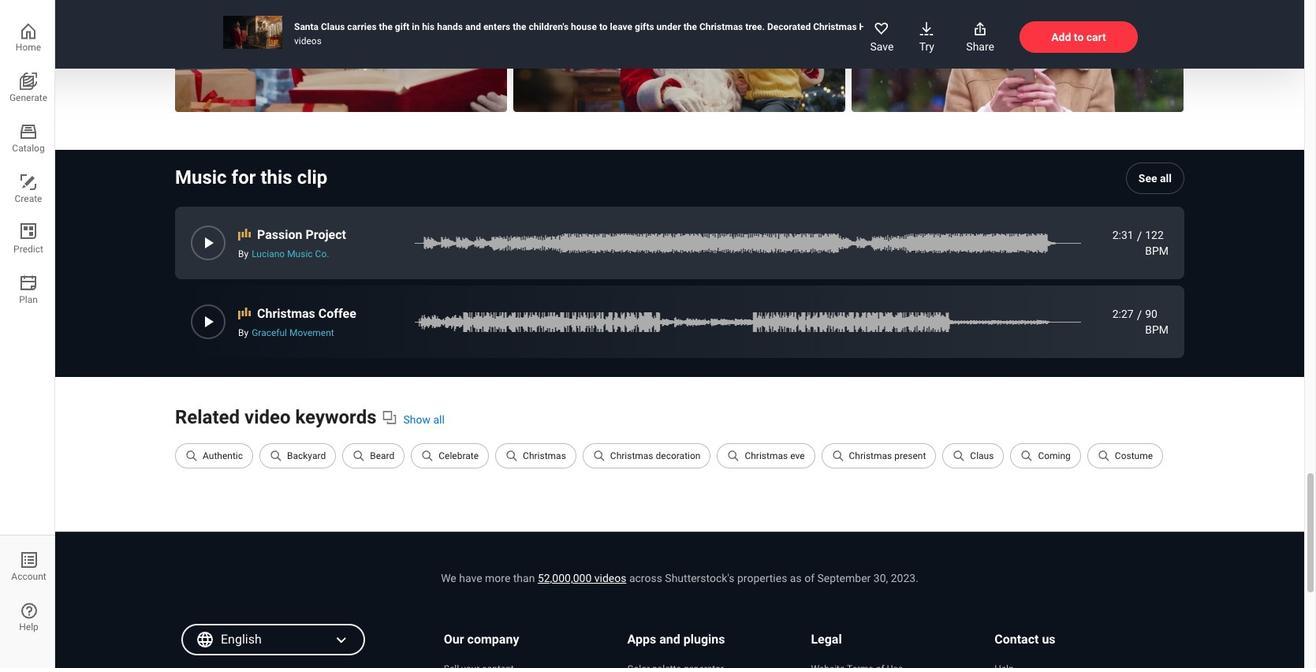 Task type: vqa. For each thing, say whether or not it's contained in the screenshot.
Website
no



Task type: describe. For each thing, give the bounding box(es) containing it.
asset i will tell you but keep it in secret. portrait view of the little blonde girl sitting at the santa knees while sharing secrets with him image
[[514, 0, 846, 113]]

christmas decoration link
[[583, 444, 718, 469]]

52,000,000
[[538, 572, 592, 585]]

gifts
[[635, 21, 655, 32]]

i will tell you but keep it in secret. portrait view of the little blonde girl sitting at the santa knees while sharing secrets with him stock video image
[[514, 0, 846, 113]]

authentic
[[203, 451, 243, 462]]

christmas for christmas present
[[849, 451, 893, 462]]

more
[[485, 572, 511, 585]]

plan
[[19, 294, 38, 305]]

christmas eve link
[[718, 444, 822, 469]]

related video keywords
[[175, 407, 377, 429]]

eve
[[791, 451, 805, 462]]

save button
[[864, 14, 900, 60]]

by graceful movement
[[238, 328, 334, 339]]

/ for coffee
[[1137, 308, 1143, 323]]

english
[[221, 632, 262, 647]]

by for christmas
[[238, 328, 249, 339]]

graceful
[[252, 328, 287, 339]]

share
[[967, 40, 995, 53]]

across
[[629, 572, 663, 585]]

christmas present
[[849, 451, 927, 462]]

christmas present link
[[822, 444, 943, 469]]

we have more than 52,000,000 videos across shutterstock's properties as of september 30, 2023.
[[441, 572, 919, 585]]

add
[[1052, 31, 1072, 43]]

coffee
[[319, 306, 357, 321]]

share button
[[954, 8, 1007, 67]]

beard
[[370, 451, 395, 462]]

catalog
[[12, 143, 45, 154]]

house
[[860, 21, 887, 32]]

and inside santa claus carries the gift in his hands and enters the children's house to leave gifts under the christmas tree. decorated christmas house videos
[[465, 21, 481, 32]]

christmas present button
[[822, 444, 937, 469]]

christmas coffee
[[257, 306, 357, 321]]

see
[[1139, 172, 1158, 185]]

beard link
[[343, 444, 411, 469]]

passion
[[257, 228, 303, 243]]

gift
[[395, 21, 410, 32]]

show all button
[[404, 411, 445, 430]]

claus inside santa claus carries the gift in his hands and enters the children's house to leave gifts under the christmas tree. decorated christmas house videos
[[321, 21, 345, 32]]

try
[[920, 40, 935, 53]]

2023.
[[891, 572, 919, 585]]

decorated
[[768, 21, 811, 32]]

claus button
[[943, 444, 1005, 469]]

coming link
[[1011, 444, 1088, 469]]

generate
[[9, 92, 47, 103]]

2:27 / 90 bpm
[[1113, 308, 1169, 336]]

1 vertical spatial videos
[[595, 572, 627, 585]]

beard button
[[343, 444, 405, 469]]

create link
[[0, 170, 54, 208]]

celebrate link
[[411, 444, 496, 469]]

costume
[[1115, 451, 1154, 462]]

apps and plugins
[[628, 632, 725, 647]]

cart
[[1087, 31, 1107, 43]]

create
[[15, 193, 42, 204]]

3 the from the left
[[684, 21, 697, 32]]

52,000,000 videos link
[[538, 572, 627, 585]]

apps
[[628, 632, 657, 647]]

christmas for christmas decoration
[[611, 451, 654, 462]]

plan link
[[0, 271, 54, 309]]

warm chill-out track with floating keyboards and synthesizer creating a satisfied mood. image
[[415, 233, 1081, 253]]

shimmering and punchy, featuring lo-fi piano, percussion, and electronic textures that create a wondrous and heartwarming mood. image
[[415, 312, 1081, 332]]

predict link
[[0, 221, 54, 259]]

focused caucasian woman reads message while standing under the falling snow. cheerful santa claus surprises woman with his appearance and gives her gift. happy beautiful woman. stock video image
[[852, 0, 1184, 113]]

enters
[[484, 21, 511, 32]]

90
[[1146, 308, 1158, 321]]

clip
[[297, 167, 328, 189]]

celebrate
[[439, 451, 479, 462]]

2 the from the left
[[513, 21, 527, 32]]

1 vertical spatial and
[[660, 632, 681, 647]]

christmas link
[[496, 444, 583, 469]]

bpm for passion project
[[1146, 245, 1169, 258]]

legal
[[811, 632, 842, 647]]

video
[[245, 407, 291, 429]]

luciano music co. link
[[249, 248, 329, 261]]

help
[[19, 622, 38, 633]]

1 vertical spatial music
[[287, 249, 313, 260]]

christmas for christmas eve
[[745, 451, 788, 462]]

claus inside button
[[971, 451, 994, 462]]

september
[[818, 572, 871, 585]]

of
[[805, 572, 815, 585]]

30,
[[874, 572, 889, 585]]

tab list containing account
[[0, 535, 55, 668]]

home link
[[0, 19, 54, 57]]

english button
[[181, 624, 365, 656]]

see all
[[1139, 172, 1172, 185]]

christmas for christmas coffee
[[257, 306, 315, 321]]



Task type: locate. For each thing, give the bounding box(es) containing it.
122
[[1146, 229, 1164, 242]]

2 horizontal spatial the
[[684, 21, 697, 32]]

claus left coming button
[[971, 451, 994, 462]]

and right hands
[[465, 21, 481, 32]]

videos inside santa claus carries the gift in his hands and enters the children's house to leave gifts under the christmas tree. decorated christmas house videos
[[294, 36, 322, 47]]

1 horizontal spatial claus
[[971, 451, 994, 462]]

to left cart
[[1074, 31, 1084, 43]]

for
[[232, 167, 256, 189]]

0 vertical spatial music
[[175, 167, 227, 189]]

movement
[[290, 328, 334, 339]]

us
[[1043, 632, 1056, 647]]

bpm down the 122
[[1146, 245, 1169, 258]]

christmas decoration
[[611, 451, 701, 462]]

/ inside 2:27 / 90 bpm
[[1137, 308, 1143, 323]]

catalog link
[[0, 120, 54, 158]]

0 horizontal spatial to
[[600, 21, 608, 32]]

generate link
[[0, 69, 54, 107]]

children's
[[529, 21, 569, 32]]

1 horizontal spatial the
[[513, 21, 527, 32]]

1 horizontal spatial music
[[287, 249, 313, 260]]

2:27
[[1113, 308, 1134, 321]]

coming button
[[1011, 444, 1082, 469]]

all inside show all button
[[434, 414, 445, 426]]

santa claus carries the gift in his hands and enters the children's house to leave gifts under the christmas tree. decorated christmas house image
[[223, 16, 282, 49]]

0 vertical spatial videos
[[294, 36, 322, 47]]

by
[[238, 249, 249, 260], [238, 328, 249, 339]]

bpm inside 2:31 / 122 bpm
[[1146, 245, 1169, 258]]

2 by from the top
[[238, 328, 249, 339]]

try button
[[913, 14, 941, 60]]

passion project
[[257, 228, 346, 243]]

house
[[571, 21, 597, 32]]

carries
[[347, 21, 377, 32]]

1 tab list from the top
[[0, 19, 54, 322]]

0 vertical spatial all
[[1161, 172, 1172, 185]]

1 vertical spatial bpm
[[1146, 324, 1169, 336]]

the right under
[[684, 21, 697, 32]]

by luciano music co.
[[238, 249, 329, 260]]

show
[[404, 414, 431, 426]]

/ left 90
[[1137, 308, 1143, 323]]

related
[[175, 407, 240, 429]]

contact us
[[995, 632, 1056, 647]]

by left graceful
[[238, 328, 249, 339]]

music left for
[[175, 167, 227, 189]]

music down passion project link
[[287, 249, 313, 260]]

1 horizontal spatial all
[[1161, 172, 1172, 185]]

1 / from the top
[[1137, 229, 1143, 244]]

celebrate button
[[411, 444, 489, 469]]

1 vertical spatial all
[[434, 414, 445, 426]]

decoration
[[656, 451, 701, 462]]

2 tab list from the top
[[0, 535, 55, 668]]

1 by from the top
[[238, 249, 249, 260]]

we
[[441, 572, 457, 585]]

0 vertical spatial tab list
[[0, 19, 54, 322]]

0 horizontal spatial videos
[[294, 36, 322, 47]]

predict
[[13, 244, 43, 255]]

company
[[468, 632, 519, 647]]

costume link
[[1088, 444, 1170, 469]]

0 vertical spatial and
[[465, 21, 481, 32]]

christmas for christmas
[[523, 451, 566, 462]]

0 horizontal spatial all
[[434, 414, 445, 426]]

all right show
[[434, 414, 445, 426]]

the right enters
[[513, 21, 527, 32]]

home
[[16, 42, 41, 53]]

see all link
[[1126, 163, 1185, 194]]

1 vertical spatial by
[[238, 328, 249, 339]]

1 vertical spatial claus
[[971, 451, 994, 462]]

1 the from the left
[[379, 21, 393, 32]]

0 vertical spatial by
[[238, 249, 249, 260]]

hands
[[437, 21, 463, 32]]

christmas eve
[[745, 451, 805, 462]]

1 horizontal spatial videos
[[595, 572, 627, 585]]

all inside see all link
[[1161, 172, 1172, 185]]

music for this clip
[[175, 167, 328, 189]]

all for show all
[[434, 414, 445, 426]]

shutterstock's
[[665, 572, 735, 585]]

authentic button
[[175, 444, 253, 469]]

0 vertical spatial /
[[1137, 229, 1143, 244]]

the left 'gift'
[[379, 21, 393, 32]]

have
[[459, 572, 483, 585]]

christmas coffee link
[[257, 305, 357, 324]]

videos down santa
[[294, 36, 322, 47]]

santa claus carries the gift in his hands and enters the children's house to leave gifts under the christmas tree. decorated christmas house videos
[[294, 21, 887, 47]]

the
[[379, 21, 393, 32], [513, 21, 527, 32], [684, 21, 697, 32]]

1 vertical spatial /
[[1137, 308, 1143, 323]]

to inside button
[[1074, 31, 1084, 43]]

bpm
[[1146, 245, 1169, 258], [1146, 324, 1169, 336]]

santa
[[294, 21, 319, 32]]

as
[[790, 572, 802, 585]]

save
[[871, 40, 894, 53]]

/ left the 122
[[1137, 229, 1143, 244]]

christmas eve button
[[718, 444, 815, 469]]

properties
[[738, 572, 788, 585]]

0 horizontal spatial and
[[465, 21, 481, 32]]

1 vertical spatial tab list
[[0, 535, 55, 668]]

videos left across
[[595, 572, 627, 585]]

account link
[[0, 548, 55, 586]]

add to cart button
[[1020, 21, 1138, 53]]

2 / from the top
[[1137, 308, 1143, 323]]

0 horizontal spatial claus
[[321, 21, 345, 32]]

to inside santa claus carries the gift in his hands and enters the children's house to leave gifts under the christmas tree. decorated christmas house videos
[[600, 21, 608, 32]]

asset focused caucasian woman reads message while standing under the falling snow. cheerful santa claus surprises woman with his appearance and gives her gift. happy beautiful woman. image
[[852, 0, 1184, 113]]

claus right santa
[[321, 21, 345, 32]]

contact
[[995, 632, 1039, 647]]

this
[[261, 167, 292, 189]]

2:31 / 122 bpm
[[1113, 229, 1169, 258]]

claus link
[[943, 444, 1011, 469]]

backyard link
[[260, 444, 343, 469]]

account
[[11, 571, 46, 582]]

christmas button
[[496, 444, 577, 469]]

all for see all
[[1161, 172, 1172, 185]]

/ inside 2:31 / 122 bpm
[[1137, 229, 1143, 244]]

copy keywords to clipboard image
[[382, 410, 398, 425]]

bpm inside 2:27 / 90 bpm
[[1146, 324, 1169, 336]]

to left leave
[[600, 21, 608, 32]]

bpm down 90
[[1146, 324, 1169, 336]]

authentic link
[[175, 444, 260, 469]]

project
[[306, 228, 346, 243]]

/
[[1137, 229, 1143, 244], [1137, 308, 1143, 323]]

tree.
[[746, 21, 765, 32]]

his
[[422, 21, 435, 32]]

by for passion
[[238, 249, 249, 260]]

luciano
[[252, 249, 285, 260]]

tab list containing home
[[0, 19, 54, 322]]

all right see
[[1161, 172, 1172, 185]]

1 horizontal spatial to
[[1074, 31, 1084, 43]]

0 vertical spatial bpm
[[1146, 245, 1169, 258]]

under
[[657, 21, 681, 32]]

coming
[[1039, 451, 1071, 462]]

backyard button
[[260, 444, 336, 469]]

by left luciano
[[238, 249, 249, 260]]

help link
[[0, 599, 55, 637]]

costume button
[[1088, 444, 1164, 469]]

videos
[[294, 36, 322, 47], [595, 572, 627, 585]]

add to cart
[[1052, 31, 1107, 43]]

keywords
[[295, 407, 377, 429]]

christmas
[[700, 21, 743, 32], [814, 21, 857, 32], [257, 306, 315, 321], [523, 451, 566, 462], [611, 451, 654, 462], [745, 451, 788, 462], [849, 451, 893, 462]]

0 vertical spatial claus
[[321, 21, 345, 32]]

bpm for christmas coffee
[[1146, 324, 1169, 336]]

2 bpm from the top
[[1146, 324, 1169, 336]]

co.
[[315, 249, 329, 260]]

tab list
[[0, 19, 54, 322], [0, 535, 55, 668]]

our
[[444, 632, 464, 647]]

0 horizontal spatial the
[[379, 21, 393, 32]]

bearded santa claus reading book with lantern while spending time at the room with christmas decorations at the background. holidays spirit concept stock video image
[[175, 0, 507, 113]]

1 horizontal spatial and
[[660, 632, 681, 647]]

and right apps at left bottom
[[660, 632, 681, 647]]

asset bearded santa claus reading book with lantern while spending time at the room with christmas decorations at the background. holidays spirit concept image
[[175, 0, 507, 113]]

graceful movement link
[[249, 327, 334, 340]]

christmas decoration button
[[583, 444, 711, 469]]

in
[[412, 21, 420, 32]]

/ for project
[[1137, 229, 1143, 244]]

1 bpm from the top
[[1146, 245, 1169, 258]]

0 horizontal spatial music
[[175, 167, 227, 189]]

claus
[[321, 21, 345, 32], [971, 451, 994, 462]]

present
[[895, 451, 927, 462]]



